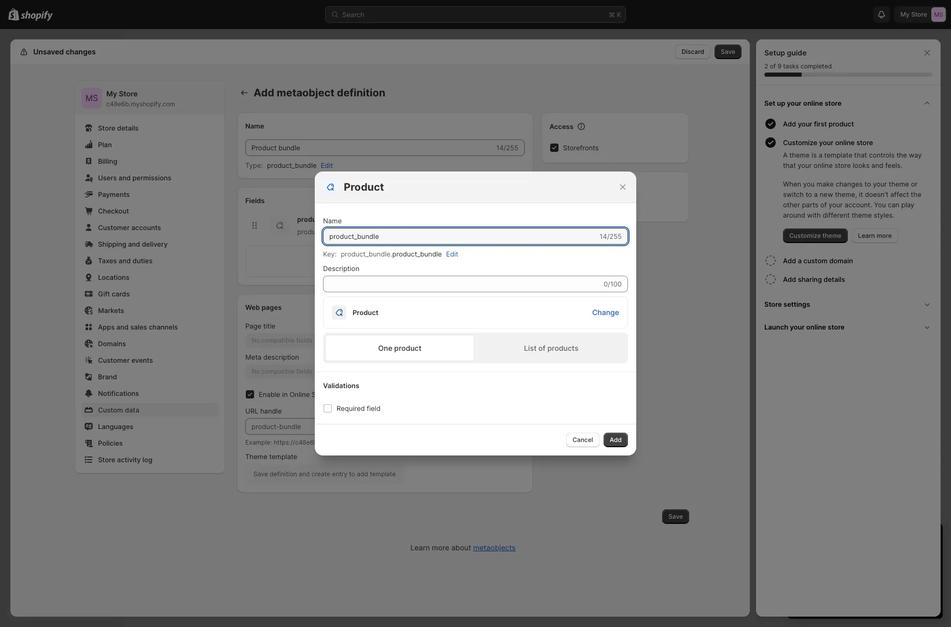 Task type: vqa. For each thing, say whether or not it's contained in the screenshot.
doesn't
yes



Task type: locate. For each thing, give the bounding box(es) containing it.
customer down domains at the left bottom of the page
[[98, 356, 130, 365]]

2 vertical spatial of
[[539, 344, 546, 353]]

1 vertical spatial product
[[394, 344, 422, 353]]

add sharing details
[[783, 275, 845, 284]]

more inside learn more link
[[877, 232, 892, 240]]

details down the c48e6b.myshopify.com
[[117, 124, 139, 132]]

1 vertical spatial name
[[323, 217, 342, 225]]

0 vertical spatial customize
[[783, 138, 818, 147]]

and right taxes
[[119, 257, 131, 265]]

ms button
[[81, 88, 102, 108]]

more left about
[[432, 544, 449, 552]]

learn for learn more about metaobjects
[[411, 544, 430, 552]]

2 horizontal spatial to
[[865, 180, 871, 188]]

0 vertical spatial name
[[245, 122, 264, 130]]

cancel
[[573, 436, 593, 444]]

1 horizontal spatial template
[[370, 470, 396, 478]]

customize
[[783, 138, 818, 147], [789, 232, 821, 240]]

2 horizontal spatial of
[[821, 201, 827, 209]]

1 vertical spatial of
[[821, 201, 827, 209]]

0 horizontal spatial of
[[539, 344, 546, 353]]

theme right a
[[790, 151, 810, 159]]

1 vertical spatial learn
[[411, 544, 430, 552]]

definition
[[337, 87, 386, 99], [270, 470, 297, 478]]

list of products button
[[477, 335, 626, 362]]

1 vertical spatial edit
[[446, 250, 458, 258]]

the inside a theme is a template that controls the way that your online store looks and feels.
[[897, 151, 907, 159]]

store up launch
[[765, 300, 782, 309]]

domain
[[830, 257, 853, 265]]

a left "new"
[[814, 190, 818, 199]]

1 vertical spatial definition
[[270, 470, 297, 478]]

1 vertical spatial a
[[814, 190, 818, 199]]

checkout link
[[81, 204, 218, 218]]

your up different
[[829, 201, 843, 209]]

1 vertical spatial product
[[353, 309, 379, 317]]

accounts
[[131, 224, 161, 232]]

1 horizontal spatial changes
[[836, 180, 863, 188]]

edit inside settings dialog
[[321, 161, 333, 170]]

online
[[290, 391, 310, 399]]

1 vertical spatial edit button
[[440, 247, 465, 261]]

your down is
[[798, 161, 812, 170]]

0 vertical spatial to
[[865, 180, 871, 188]]

your up doesn't
[[873, 180, 887, 188]]

0 vertical spatial the
[[897, 151, 907, 159]]

looks
[[853, 161, 870, 170]]

add
[[254, 87, 274, 99], [783, 120, 796, 128], [783, 257, 796, 265], [783, 275, 796, 284], [610, 436, 622, 444]]

1 vertical spatial more
[[432, 544, 449, 552]]

brand
[[98, 373, 117, 381]]

1 horizontal spatial learn
[[858, 232, 875, 240]]

key: product_bundle. product_bundle edit
[[323, 250, 458, 258]]

more inside settings dialog
[[432, 544, 449, 552]]

the up feels.
[[897, 151, 907, 159]]

1 vertical spatial that
[[783, 161, 796, 170]]

you
[[874, 201, 886, 209]]

changes up theme,
[[836, 180, 863, 188]]

one product
[[378, 344, 422, 353]]

0 horizontal spatial web pages
[[245, 303, 282, 312]]

2 of 9 tasks completed
[[765, 62, 832, 70]]

setup
[[765, 48, 785, 57]]

product_bundle down name text field at the top
[[392, 250, 442, 258]]

1 horizontal spatial a
[[814, 190, 818, 199]]

theme
[[245, 453, 267, 461]]

store settings
[[765, 300, 810, 309]]

1 horizontal spatial edit
[[446, 250, 458, 258]]

0 vertical spatial edit button
[[315, 158, 339, 173]]

a
[[819, 151, 823, 159], [814, 190, 818, 199], [798, 257, 802, 265]]

set up your online store
[[765, 99, 842, 107]]

product right first
[[829, 120, 854, 128]]

add for add sharing details
[[783, 275, 796, 284]]

1 horizontal spatial web pages
[[563, 203, 599, 211]]

name up the product_bundle.product_bundle on the top left of page
[[323, 217, 342, 225]]

0 horizontal spatial more
[[432, 544, 449, 552]]

launch your online store button
[[760, 316, 937, 339]]

doesn't
[[865, 190, 889, 199]]

of down "new"
[[821, 201, 827, 209]]

0 horizontal spatial save button
[[662, 510, 689, 524]]

2 customer from the top
[[98, 356, 130, 365]]

1 vertical spatial details
[[824, 275, 845, 284]]

0 vertical spatial web
[[563, 203, 577, 211]]

0 horizontal spatial web
[[245, 303, 260, 312]]

product_bundle.
[[341, 250, 392, 258]]

feels.
[[886, 161, 903, 170]]

customer accounts link
[[81, 220, 218, 235]]

add right mark add sharing details as done image
[[783, 275, 796, 284]]

languages
[[98, 423, 133, 431]]

1 vertical spatial the
[[911, 190, 922, 199]]

description
[[263, 353, 299, 362]]

0 vertical spatial edit
[[321, 161, 333, 170]]

0 vertical spatial details
[[117, 124, 139, 132]]

that down a
[[783, 161, 796, 170]]

my store c48e6b.myshopify.com
[[106, 89, 175, 108]]

add down up
[[783, 120, 796, 128]]

1 horizontal spatial that
[[855, 151, 867, 159]]

add inside settings dialog
[[254, 87, 274, 99]]

2 horizontal spatial a
[[819, 151, 823, 159]]

0 horizontal spatial that
[[783, 161, 796, 170]]

customize your online store button
[[783, 133, 937, 150]]

product
[[344, 181, 384, 193], [353, 309, 379, 317]]

2 horizontal spatial template
[[825, 151, 853, 159]]

0 vertical spatial template
[[825, 151, 853, 159]]

1 horizontal spatial name
[[323, 217, 342, 225]]

to left add
[[349, 470, 355, 478]]

unsaved
[[33, 47, 64, 56]]

1 horizontal spatial product
[[829, 120, 854, 128]]

entry
[[332, 470, 348, 478]]

changes inside settings dialog
[[66, 47, 96, 56]]

of right 2
[[770, 62, 776, 70]]

more
[[877, 232, 892, 240], [432, 544, 449, 552]]

0 vertical spatial customer
[[98, 224, 130, 232]]

access
[[550, 122, 574, 131]]

store down policies
[[98, 456, 115, 464]]

1 vertical spatial pages
[[262, 303, 282, 312]]

customer down checkout
[[98, 224, 130, 232]]

and right apps
[[116, 323, 129, 331]]

0 vertical spatial changes
[[66, 47, 96, 56]]

1 horizontal spatial save button
[[715, 45, 742, 59]]

0 vertical spatial save
[[721, 48, 736, 56]]

1 horizontal spatial of
[[770, 62, 776, 70]]

theme down different
[[823, 232, 842, 240]]

tasks
[[783, 62, 799, 70]]

the
[[897, 151, 907, 159], [911, 190, 922, 199]]

0 vertical spatial a
[[819, 151, 823, 159]]

0 vertical spatial more
[[877, 232, 892, 240]]

1 horizontal spatial to
[[806, 190, 812, 199]]

gift cards link
[[81, 287, 218, 301]]

product_bundle up the product_bundle.product_bundle on the top left of page
[[297, 215, 349, 224]]

customize for customize your online store
[[783, 138, 818, 147]]

launch your online store
[[765, 323, 845, 331]]

online up add your first product
[[804, 99, 823, 107]]

product
[[829, 120, 854, 128], [394, 344, 422, 353]]

name inside product dialog
[[323, 217, 342, 225]]

2 vertical spatial to
[[349, 470, 355, 478]]

a left custom
[[798, 257, 802, 265]]

0 vertical spatial of
[[770, 62, 776, 70]]

product up the one
[[353, 309, 379, 317]]

0 vertical spatial product_bundle
[[267, 161, 317, 170]]

customize theme link
[[783, 229, 848, 243]]

online down settings
[[807, 323, 826, 331]]

store down add your first product button
[[857, 138, 873, 147]]

learn left about
[[411, 544, 430, 552]]

template right add
[[370, 470, 396, 478]]

plan
[[98, 141, 112, 149]]

2 vertical spatial save
[[669, 513, 683, 521]]

my
[[106, 89, 117, 98]]

to down "you"
[[806, 190, 812, 199]]

0 horizontal spatial the
[[897, 151, 907, 159]]

and down customer accounts
[[128, 240, 140, 248]]

of
[[770, 62, 776, 70], [821, 201, 827, 209], [539, 344, 546, 353]]

0 horizontal spatial template
[[269, 453, 297, 461]]

sales
[[130, 323, 147, 331]]

1 vertical spatial changes
[[836, 180, 863, 188]]

0 vertical spatial definition
[[337, 87, 386, 99]]

add right the mark add a custom domain as done image
[[783, 257, 796, 265]]

and for delivery
[[128, 240, 140, 248]]

2 horizontal spatial save
[[721, 48, 736, 56]]

0 vertical spatial that
[[855, 151, 867, 159]]

1 vertical spatial product_bundle
[[297, 215, 349, 224]]

customize inside customize your online store button
[[783, 138, 818, 147]]

⌘
[[609, 10, 615, 19]]

details down domain
[[824, 275, 845, 284]]

add for add a custom domain
[[783, 257, 796, 265]]

store left "looks"
[[835, 161, 851, 170]]

change
[[592, 308, 619, 317]]

setup guide dialog
[[756, 39, 941, 617]]

1 vertical spatial customer
[[98, 356, 130, 365]]

0 vertical spatial pages
[[579, 203, 599, 211]]

1 horizontal spatial pages
[[579, 203, 599, 211]]

0 horizontal spatial pages
[[262, 303, 282, 312]]

store up the c48e6b.myshopify.com
[[119, 89, 138, 98]]

0 horizontal spatial to
[[349, 470, 355, 478]]

that up "looks"
[[855, 151, 867, 159]]

your left first
[[798, 120, 813, 128]]

gift cards
[[98, 290, 130, 298]]

learn for learn more
[[858, 232, 875, 240]]

and left create
[[299, 470, 310, 478]]

store up 'plan'
[[98, 124, 115, 132]]

and right users
[[119, 174, 131, 182]]

add right cancel
[[610, 436, 622, 444]]

1 horizontal spatial definition
[[337, 87, 386, 99]]

0 horizontal spatial changes
[[66, 47, 96, 56]]

data
[[125, 406, 139, 414]]

the down or
[[911, 190, 922, 199]]

shopify image
[[21, 11, 53, 21]]

0 horizontal spatial learn
[[411, 544, 430, 552]]

customize inside customize theme link
[[789, 232, 821, 240]]

key:
[[323, 250, 337, 258]]

product_bundle right type:
[[267, 161, 317, 170]]

more down styles.
[[877, 232, 892, 240]]

customer for customer events
[[98, 356, 130, 365]]

changes right unsaved
[[66, 47, 96, 56]]

store inside button
[[765, 300, 782, 309]]

set up your online store button
[[760, 92, 937, 115]]

add for add metaobject definition
[[254, 87, 274, 99]]

theme,
[[835, 190, 857, 199]]

store right "online"
[[312, 391, 329, 399]]

shipping and delivery
[[98, 240, 168, 248]]

1 horizontal spatial edit button
[[440, 247, 465, 261]]

and
[[872, 161, 884, 170], [119, 174, 131, 182], [128, 240, 140, 248], [119, 257, 131, 265], [116, 323, 129, 331], [299, 470, 310, 478]]

customize down 'with'
[[789, 232, 821, 240]]

learn inside customize your online store element
[[858, 232, 875, 240]]

custom data
[[98, 406, 139, 414]]

0 vertical spatial web pages
[[563, 203, 599, 211]]

1 horizontal spatial more
[[877, 232, 892, 240]]

metaobjects
[[473, 544, 516, 552]]

settings
[[31, 47, 61, 56]]

shipping
[[98, 240, 126, 248]]

add for add your first product
[[783, 120, 796, 128]]

1 vertical spatial save
[[254, 470, 268, 478]]

0 vertical spatial learn
[[858, 232, 875, 240]]

0 horizontal spatial edit
[[321, 161, 333, 170]]

learn up add a custom domain button
[[858, 232, 875, 240]]

2 vertical spatial a
[[798, 257, 802, 265]]

domains link
[[81, 337, 218, 351]]

of right list
[[539, 344, 546, 353]]

product_bundle inside product_bundle product_bundle.product_bundle
[[297, 215, 349, 224]]

template right theme
[[269, 453, 297, 461]]

of inside button
[[539, 344, 546, 353]]

to up doesn't
[[865, 180, 871, 188]]

create
[[312, 470, 330, 478]]

0 horizontal spatial name
[[245, 122, 264, 130]]

add left metaobject
[[254, 87, 274, 99]]

1 horizontal spatial the
[[911, 190, 922, 199]]

more for learn more
[[877, 232, 892, 240]]

events
[[131, 356, 153, 365]]

name up type:
[[245, 122, 264, 130]]

product up product_bundle product_bundle.product_bundle
[[344, 181, 384, 193]]

customize up is
[[783, 138, 818, 147]]

example: https://c48e6b.myshopify.com/pages/
[[245, 439, 386, 447]]

online inside a theme is a template that controls the way that your online store looks and feels.
[[814, 161, 833, 170]]

users and permissions
[[98, 174, 171, 182]]

product_bundle.product_bundle
[[297, 228, 398, 236]]

template down customize your online store
[[825, 151, 853, 159]]

and down controls
[[872, 161, 884, 170]]

0 horizontal spatial a
[[798, 257, 802, 265]]

policies link
[[81, 436, 218, 451]]

learn inside settings dialog
[[411, 544, 430, 552]]

settings dialog
[[10, 39, 750, 617]]

1 customer from the top
[[98, 224, 130, 232]]

a right is
[[819, 151, 823, 159]]

setup guide
[[765, 48, 807, 57]]

online down is
[[814, 161, 833, 170]]

0 horizontal spatial details
[[117, 124, 139, 132]]

1 vertical spatial template
[[269, 453, 297, 461]]

product right the one
[[394, 344, 422, 353]]

you
[[803, 180, 815, 188]]

theme template
[[245, 453, 297, 461]]

0 horizontal spatial product
[[394, 344, 422, 353]]

1 vertical spatial save button
[[662, 510, 689, 524]]

0 horizontal spatial edit button
[[315, 158, 339, 173]]

⌘ k
[[609, 10, 621, 19]]

your inside a theme is a template that controls the way that your online store looks and feels.
[[798, 161, 812, 170]]

2 vertical spatial product_bundle
[[392, 250, 442, 258]]

can
[[888, 201, 900, 209]]

the inside when you make changes to your theme or switch to a new theme, it doesn't affect the other parts of your account. you can play around with different theme styles.
[[911, 190, 922, 199]]

0 vertical spatial product
[[829, 120, 854, 128]]

1 horizontal spatial web
[[563, 203, 577, 211]]

1 vertical spatial customize
[[789, 232, 821, 240]]

product inside button
[[829, 120, 854, 128]]

product dialog
[[0, 172, 951, 456]]

1 horizontal spatial details
[[824, 275, 845, 284]]



Task type: describe. For each thing, give the bounding box(es) containing it.
taxes
[[98, 257, 117, 265]]

customize for customize theme
[[789, 232, 821, 240]]

Name text field
[[323, 228, 598, 245]]

store for store activity log
[[98, 456, 115, 464]]

customize your online store
[[783, 138, 873, 147]]

2 vertical spatial template
[[370, 470, 396, 478]]

in
[[282, 391, 288, 399]]

0 horizontal spatial save
[[254, 470, 268, 478]]

customer events link
[[81, 353, 218, 368]]

template inside a theme is a template that controls the way that your online store looks and feels.
[[825, 151, 853, 159]]

theme up affect
[[889, 180, 909, 188]]

theme down 'account.'
[[852, 211, 872, 219]]

is
[[812, 151, 817, 159]]

markets link
[[81, 303, 218, 318]]

a inside when you make changes to your theme or switch to a new theme, it doesn't affect the other parts of your account. you can play around with different theme styles.
[[814, 190, 818, 199]]

a
[[783, 151, 788, 159]]

details inside shop settings menu element
[[117, 124, 139, 132]]

of for products
[[539, 344, 546, 353]]

a inside a theme is a template that controls the way that your online store looks and feels.
[[819, 151, 823, 159]]

and for permissions
[[119, 174, 131, 182]]

users and permissions link
[[81, 171, 218, 185]]

channels
[[149, 323, 178, 331]]

product_bundle product_bundle.product_bundle
[[297, 215, 398, 236]]

around
[[783, 211, 806, 219]]

required field
[[337, 405, 381, 413]]

a theme is a template that controls the way that your online store looks and feels.
[[783, 151, 922, 170]]

cards
[[112, 290, 130, 298]]

domains
[[98, 340, 126, 348]]

users
[[98, 174, 117, 182]]

add inside product dialog
[[610, 436, 622, 444]]

one
[[378, 344, 392, 353]]

of inside when you make changes to your theme or switch to a new theme, it doesn't affect the other parts of your account. you can play around with different theme styles.
[[821, 201, 827, 209]]

about
[[451, 544, 471, 552]]

and for duties
[[119, 257, 131, 265]]

edit button for type: product_bundle edit
[[315, 158, 339, 173]]

store down store settings button
[[828, 323, 845, 331]]

your trial just started element
[[787, 551, 943, 619]]

store details
[[98, 124, 139, 132]]

billing link
[[81, 154, 218, 169]]

payments
[[98, 190, 130, 199]]

enable
[[259, 391, 280, 399]]

set
[[765, 99, 776, 107]]

add metaobject definition
[[254, 87, 386, 99]]

unsaved changes
[[33, 47, 96, 56]]

customize your online store element
[[763, 150, 937, 243]]

your right up
[[787, 99, 802, 107]]

metaobjects link
[[473, 544, 516, 552]]

checkout
[[98, 207, 129, 215]]

c48e6b.myshopify.com
[[106, 100, 175, 108]]

metaobject
[[277, 87, 335, 99]]

0 vertical spatial save button
[[715, 45, 742, 59]]

affect
[[891, 190, 909, 199]]

list of products
[[524, 344, 579, 353]]

1 vertical spatial to
[[806, 190, 812, 199]]

meta
[[245, 353, 262, 362]]

edit inside product dialog
[[446, 250, 458, 258]]

plan link
[[81, 137, 218, 152]]

customer for customer accounts
[[98, 224, 130, 232]]

of for 9
[[770, 62, 776, 70]]

locations link
[[81, 270, 218, 285]]

apps and sales channels
[[98, 323, 178, 331]]

store settings button
[[760, 293, 937, 316]]

product inside "button"
[[394, 344, 422, 353]]

or
[[911, 180, 918, 188]]

apps and sales channels link
[[81, 320, 218, 335]]

2
[[765, 62, 768, 70]]

mark add sharing details as done image
[[765, 273, 777, 286]]

when
[[783, 180, 802, 188]]

delivery
[[142, 240, 168, 248]]

different
[[823, 211, 850, 219]]

details inside button
[[824, 275, 845, 284]]

and inside a theme is a template that controls the way that your online store looks and feels.
[[872, 161, 884, 170]]

with
[[807, 211, 821, 219]]

store for store details
[[98, 124, 115, 132]]

customer accounts
[[98, 224, 161, 232]]

to inside settings dialog
[[349, 470, 355, 478]]

settings
[[784, 300, 810, 309]]

notifications
[[98, 390, 139, 398]]

discard button
[[676, 45, 711, 59]]

make
[[817, 180, 834, 188]]

add a custom domain
[[783, 257, 853, 265]]

store inside a theme is a template that controls the way that your online store looks and feels.
[[835, 161, 851, 170]]

when you make changes to your theme or switch to a new theme, it doesn't affect the other parts of your account. you can play around with different theme styles.
[[783, 180, 922, 219]]

add button
[[604, 433, 628, 448]]

one product button
[[325, 335, 475, 362]]

online up a theme is a template that controls the way that your online store looks and feels.
[[836, 138, 855, 147]]

page
[[245, 322, 261, 330]]

changes inside when you make changes to your theme or switch to a new theme, it doesn't affect the other parts of your account. you can play around with different theme styles.
[[836, 180, 863, 188]]

my store image
[[81, 88, 102, 108]]

learn more about metaobjects
[[411, 544, 516, 552]]

switch
[[783, 190, 804, 199]]

1 vertical spatial web pages
[[245, 303, 282, 312]]

mark add a custom domain as done image
[[765, 255, 777, 267]]

store details link
[[81, 121, 218, 135]]

a inside button
[[798, 257, 802, 265]]

product_bundle inside product dialog
[[392, 250, 442, 258]]

1 vertical spatial web
[[245, 303, 260, 312]]

locations
[[98, 273, 129, 282]]

edit button for key: product_bundle. product_bundle edit
[[440, 247, 465, 261]]

duties
[[133, 257, 153, 265]]

store for store settings
[[765, 300, 782, 309]]

more for learn more about metaobjects
[[432, 544, 449, 552]]

0 vertical spatial product
[[344, 181, 384, 193]]

0 horizontal spatial definition
[[270, 470, 297, 478]]

store activity log
[[98, 456, 152, 464]]

add sharing details button
[[783, 270, 937, 289]]

shipping and delivery link
[[81, 237, 218, 252]]

add a custom domain button
[[783, 252, 937, 270]]

activity
[[117, 456, 141, 464]]

completed
[[801, 62, 832, 70]]

save definition and create entry to add template
[[254, 470, 396, 478]]

url handle
[[245, 407, 282, 415]]

1 horizontal spatial save
[[669, 513, 683, 521]]

add
[[357, 470, 368, 478]]

launch
[[765, 323, 789, 331]]

customize theme
[[789, 232, 842, 240]]

title
[[263, 322, 275, 330]]

store up first
[[825, 99, 842, 107]]

learn more link
[[852, 229, 898, 243]]

taxes and duties link
[[81, 254, 218, 268]]

billing
[[98, 157, 117, 165]]

shop settings menu element
[[75, 81, 225, 474]]

account.
[[845, 201, 872, 209]]

9
[[778, 62, 782, 70]]

gift
[[98, 290, 110, 298]]

list
[[524, 344, 537, 353]]

Description text field
[[323, 276, 602, 293]]

your down first
[[819, 138, 834, 147]]

parts
[[802, 201, 819, 209]]

your right launch
[[790, 323, 805, 331]]

theme inside a theme is a template that controls the way that your online store looks and feels.
[[790, 151, 810, 159]]

discard
[[682, 48, 704, 56]]

name inside settings dialog
[[245, 122, 264, 130]]

taxes and duties
[[98, 257, 153, 265]]

and for sales
[[116, 323, 129, 331]]

up
[[777, 99, 786, 107]]

store inside my store c48e6b.myshopify.com
[[119, 89, 138, 98]]



